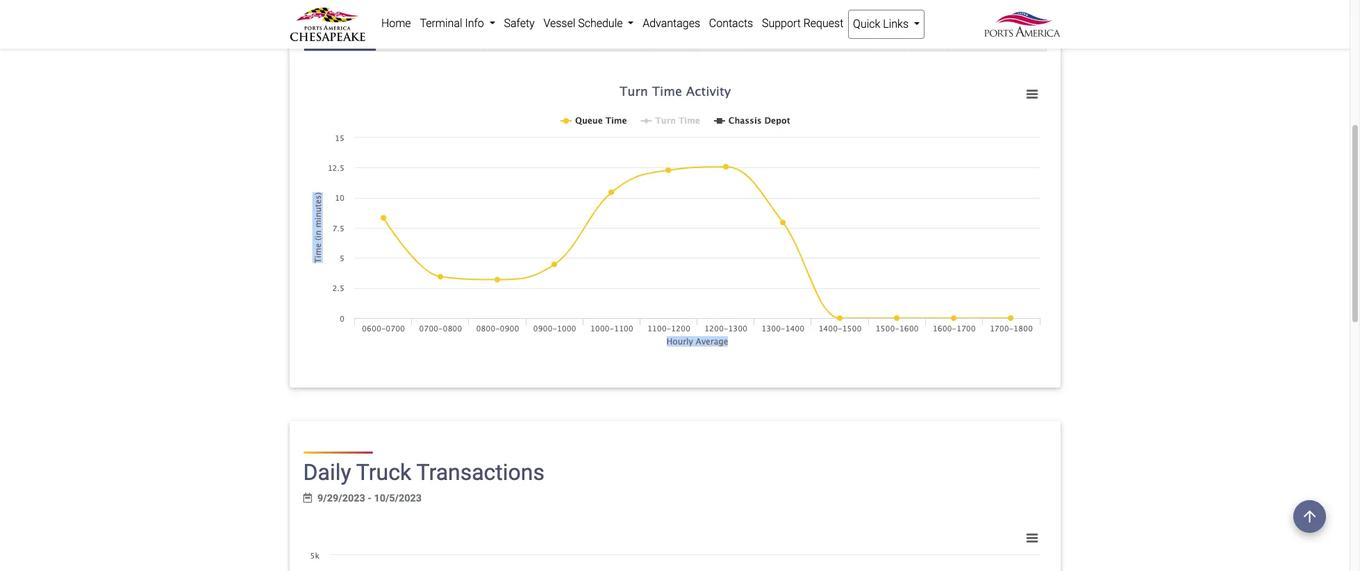 Task type: vqa. For each thing, say whether or not it's contained in the screenshot.
Load
no



Task type: locate. For each thing, give the bounding box(es) containing it.
00:50:12
[[438, 30, 475, 42]]

vessel schedule
[[544, 17, 626, 30]]

terminal info
[[420, 17, 487, 30]]

time right turn
[[340, 30, 362, 42]]

00:53:03
[[652, 30, 690, 42]]

00:07:50
[[977, 1, 1017, 13]]

10/5/2023
[[374, 493, 422, 504]]

home link
[[377, 10, 415, 38]]

go to top image
[[1294, 500, 1326, 533]]

1 vertical spatial time
[[340, 30, 362, 42]]

0 vertical spatial time
[[344, 1, 366, 13]]

advantages
[[643, 17, 700, 30]]

time right queue
[[344, 1, 366, 13]]

schedule
[[578, 17, 623, 30]]

home
[[381, 17, 411, 30]]

time for turn time
[[340, 30, 362, 42]]

00:46:07
[[545, 30, 582, 42]]

time
[[344, 1, 366, 13], [340, 30, 362, 42]]

00:52:56
[[599, 30, 636, 42]]

time for queue time
[[344, 1, 366, 13]]

-
[[368, 493, 372, 504]]

advantages link
[[638, 10, 705, 38]]

safety link
[[500, 10, 539, 38]]

turn time
[[318, 30, 362, 42]]

support request
[[762, 17, 844, 30]]

daily
[[303, 459, 351, 485]]

calendar week image
[[303, 493, 312, 503]]

safety
[[504, 17, 535, 30]]

request
[[804, 17, 844, 30]]

9/29/2023
[[318, 493, 365, 504]]



Task type: describe. For each thing, give the bounding box(es) containing it.
vessel schedule link
[[539, 10, 638, 38]]

vessel
[[544, 17, 575, 30]]

links
[[883, 17, 909, 31]]

00:38:51
[[491, 30, 529, 42]]

turn
[[318, 30, 337, 42]]

support request link
[[758, 10, 848, 38]]

00:30:24
[[759, 30, 797, 42]]

00:48:39
[[706, 30, 743, 42]]

9/29/2023 - 10/5/2023
[[318, 493, 422, 504]]

queue time
[[313, 1, 366, 13]]

daily truck transactions
[[303, 459, 545, 485]]

quick links link
[[848, 10, 925, 39]]

01:04:24
[[384, 30, 422, 42]]

contacts link
[[705, 10, 758, 38]]

support
[[762, 17, 801, 30]]

contacts
[[709, 17, 753, 30]]

terminal
[[420, 17, 462, 30]]

quick links
[[853, 17, 911, 31]]

00:48:05
[[977, 30, 1017, 42]]

quick
[[853, 17, 881, 31]]

queue
[[313, 1, 342, 13]]

transactions
[[417, 459, 545, 485]]

info
[[465, 17, 484, 30]]

terminal info link
[[415, 10, 500, 38]]

truck
[[356, 459, 411, 485]]



